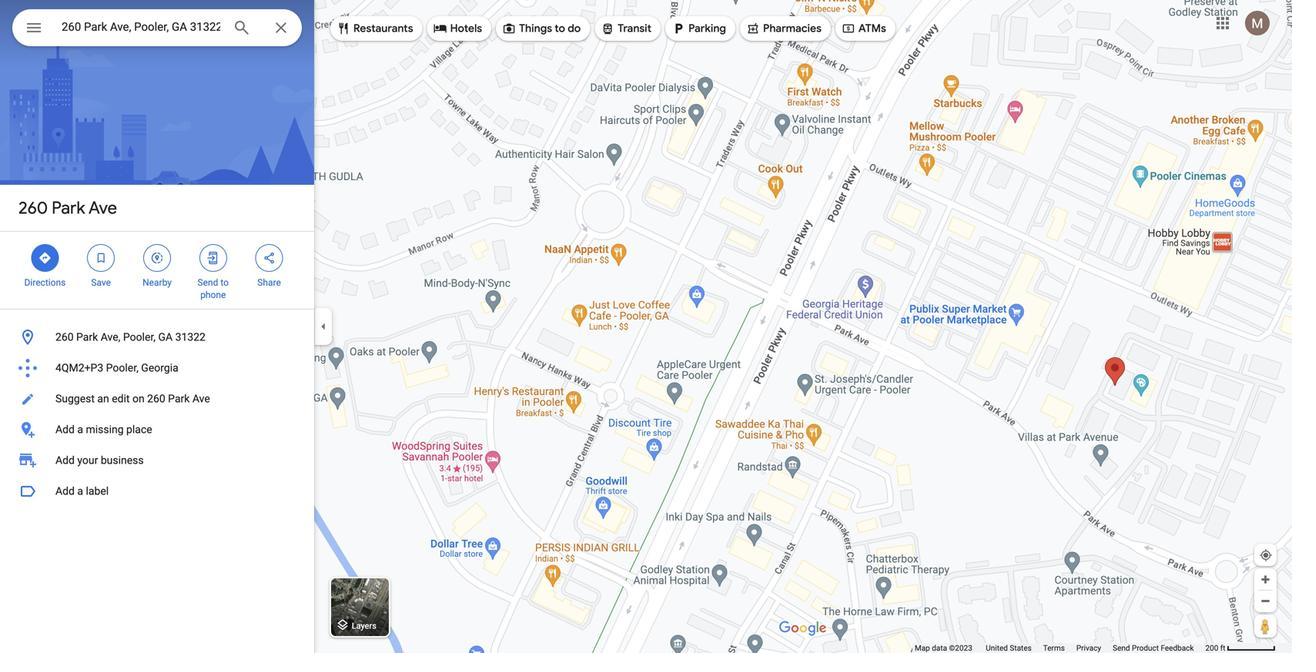 Task type: locate. For each thing, give the bounding box(es) containing it.
0 vertical spatial to
[[555, 22, 565, 35]]

pooler, left ga
[[123, 331, 156, 344]]

park for ave,
[[76, 331, 98, 344]]

pooler, up edit
[[106, 362, 139, 374]]

1 a from the top
[[77, 423, 83, 436]]

 pharmacies
[[746, 20, 822, 37]]


[[38, 250, 52, 267]]

2 add from the top
[[55, 454, 75, 467]]

nearby
[[143, 277, 172, 288]]

1 add from the top
[[55, 423, 75, 436]]

a left missing
[[77, 423, 83, 436]]

states
[[1010, 644, 1032, 653]]

4qm2+p3 pooler, georgia button
[[0, 353, 314, 384]]

add left your
[[55, 454, 75, 467]]

send
[[198, 277, 218, 288], [1113, 644, 1130, 653]]

1 vertical spatial send
[[1113, 644, 1130, 653]]

a left label
[[77, 485, 83, 498]]

0 vertical spatial 260
[[18, 197, 48, 219]]

1 horizontal spatial ave
[[192, 392, 210, 405]]

260 up 4qm2+p3
[[55, 331, 74, 344]]

ave
[[89, 197, 117, 219], [192, 392, 210, 405]]

200 ft button
[[1206, 644, 1276, 653]]

260 for 260 park ave
[[18, 197, 48, 219]]

show your location image
[[1259, 548, 1273, 562]]

park
[[52, 197, 85, 219], [76, 331, 98, 344], [168, 392, 190, 405]]

pooler,
[[123, 331, 156, 344], [106, 362, 139, 374]]

260
[[18, 197, 48, 219], [55, 331, 74, 344], [147, 392, 165, 405]]

2 vertical spatial add
[[55, 485, 75, 498]]

0 horizontal spatial send
[[198, 277, 218, 288]]

a inside add a missing place 'button'
[[77, 423, 83, 436]]

add inside add a missing place 'button'
[[55, 423, 75, 436]]

hotels
[[450, 22, 482, 35]]

 parking
[[672, 20, 726, 37]]

260 right on in the bottom of the page
[[147, 392, 165, 405]]

restaurants
[[354, 22, 413, 35]]


[[842, 20, 856, 37]]

31322
[[175, 331, 206, 344]]

2 a from the top
[[77, 485, 83, 498]]

1 vertical spatial ave
[[192, 392, 210, 405]]

0 vertical spatial a
[[77, 423, 83, 436]]

united states button
[[986, 643, 1032, 653]]

1 horizontal spatial to
[[555, 22, 565, 35]]

park inside 260 park ave, pooler, ga 31322 button
[[76, 331, 98, 344]]

google maps element
[[0, 0, 1293, 653]]

directions
[[24, 277, 66, 288]]

1 vertical spatial to
[[221, 277, 229, 288]]

1 vertical spatial a
[[77, 485, 83, 498]]

send inside button
[[1113, 644, 1130, 653]]

0 vertical spatial add
[[55, 423, 75, 436]]

business
[[101, 454, 144, 467]]

phone
[[200, 290, 226, 300]]

a inside add a label button
[[77, 485, 83, 498]]

0 vertical spatial park
[[52, 197, 85, 219]]

feedback
[[1161, 644, 1194, 653]]

260 up 
[[18, 197, 48, 219]]

1 vertical spatial 260
[[55, 331, 74, 344]]

add a label
[[55, 485, 109, 498]]


[[746, 20, 760, 37]]

place
[[126, 423, 152, 436]]

your
[[77, 454, 98, 467]]

park down georgia
[[168, 392, 190, 405]]

0 vertical spatial send
[[198, 277, 218, 288]]

1 horizontal spatial 260
[[55, 331, 74, 344]]

add left label
[[55, 485, 75, 498]]

3 add from the top
[[55, 485, 75, 498]]

google account: madeline spawn  
(madeline.spawn@adept.ai) image
[[1246, 11, 1270, 36]]

add a missing place button
[[0, 414, 314, 445]]

a for missing
[[77, 423, 83, 436]]

260 park ave
[[18, 197, 117, 219]]

send inside send to phone
[[198, 277, 218, 288]]

add inside add your business link
[[55, 454, 75, 467]]

None field
[[62, 18, 220, 36]]

send up phone in the left of the page
[[198, 277, 218, 288]]

footer
[[915, 643, 1206, 653]]

260 park ave, pooler, ga 31322 button
[[0, 322, 314, 353]]

park left ave,
[[76, 331, 98, 344]]

map
[[915, 644, 930, 653]]

pharmacies
[[763, 22, 822, 35]]

a for label
[[77, 485, 83, 498]]

to up phone in the left of the page
[[221, 277, 229, 288]]

send product feedback
[[1113, 644, 1194, 653]]

to
[[555, 22, 565, 35], [221, 277, 229, 288]]

1 vertical spatial add
[[55, 454, 75, 467]]

add a label button
[[0, 476, 314, 507]]

ga
[[158, 331, 173, 344]]

united states
[[986, 644, 1032, 653]]

park for ave
[[52, 197, 85, 219]]


[[433, 20, 447, 37]]

1 vertical spatial park
[[76, 331, 98, 344]]

add down suggest
[[55, 423, 75, 436]]


[[206, 250, 220, 267]]

transit
[[618, 22, 652, 35]]

 things to do
[[502, 20, 581, 37]]

 transit
[[601, 20, 652, 37]]

ave down 4qm2+p3 pooler, georgia button
[[192, 392, 210, 405]]

1 horizontal spatial send
[[1113, 644, 1130, 653]]

ave up 
[[89, 197, 117, 219]]

add your business
[[55, 454, 144, 467]]

0 vertical spatial pooler,
[[123, 331, 156, 344]]

ave inside suggest an edit on 260 park ave button
[[192, 392, 210, 405]]

ave,
[[101, 331, 120, 344]]

260 for 260 park ave, pooler, ga 31322
[[55, 331, 74, 344]]

2 horizontal spatial 260
[[147, 392, 165, 405]]

add for add a label
[[55, 485, 75, 498]]

privacy
[[1077, 644, 1102, 653]]

a
[[77, 423, 83, 436], [77, 485, 83, 498]]

send left product
[[1113, 644, 1130, 653]]

park up 
[[52, 197, 85, 219]]

to left do
[[555, 22, 565, 35]]

label
[[86, 485, 109, 498]]

2 vertical spatial park
[[168, 392, 190, 405]]

georgia
[[141, 362, 178, 374]]

0 vertical spatial ave
[[89, 197, 117, 219]]

add
[[55, 423, 75, 436], [55, 454, 75, 467], [55, 485, 75, 498]]

layers
[[352, 621, 377, 631]]

add inside add a label button
[[55, 485, 75, 498]]


[[337, 20, 351, 37]]

 hotels
[[433, 20, 482, 37]]

united
[[986, 644, 1008, 653]]

0 horizontal spatial 260
[[18, 197, 48, 219]]

missing
[[86, 423, 124, 436]]

footer containing map data ©2023
[[915, 643, 1206, 653]]


[[262, 250, 276, 267]]

send product feedback button
[[1113, 643, 1194, 653]]

0 horizontal spatial to
[[221, 277, 229, 288]]

 search field
[[12, 9, 302, 49]]



Task type: describe. For each thing, give the bounding box(es) containing it.
park inside suggest an edit on 260 park ave button
[[168, 392, 190, 405]]


[[94, 250, 108, 267]]

 restaurants
[[337, 20, 413, 37]]

to inside  things to do
[[555, 22, 565, 35]]

send for send product feedback
[[1113, 644, 1130, 653]]

 button
[[12, 9, 55, 49]]

atms
[[859, 22, 887, 35]]

actions for 260 park ave region
[[0, 232, 314, 309]]

200
[[1206, 644, 1219, 653]]

show street view coverage image
[[1255, 615, 1277, 638]]

do
[[568, 22, 581, 35]]

suggest
[[55, 392, 95, 405]]

parking
[[689, 22, 726, 35]]

200 ft
[[1206, 644, 1226, 653]]

260 park ave main content
[[0, 0, 314, 653]]


[[502, 20, 516, 37]]

footer inside google maps element
[[915, 643, 1206, 653]]

add for add a missing place
[[55, 423, 75, 436]]

edit
[[112, 392, 130, 405]]

collapse side panel image
[[315, 318, 332, 335]]

zoom out image
[[1260, 595, 1272, 607]]

suggest an edit on 260 park ave button
[[0, 384, 314, 414]]

suggest an edit on 260 park ave
[[55, 392, 210, 405]]

send for send to phone
[[198, 277, 218, 288]]

none field inside 260 park ave, pooler, ga 31322 field
[[62, 18, 220, 36]]

to inside send to phone
[[221, 277, 229, 288]]

2 vertical spatial 260
[[147, 392, 165, 405]]

 atms
[[842, 20, 887, 37]]

4qm2+p3
[[55, 362, 103, 374]]

privacy button
[[1077, 643, 1102, 653]]

save
[[91, 277, 111, 288]]

add for add your business
[[55, 454, 75, 467]]

add your business link
[[0, 445, 314, 476]]

4qm2+p3 pooler, georgia
[[55, 362, 178, 374]]

things
[[519, 22, 552, 35]]

terms
[[1044, 644, 1065, 653]]


[[25, 17, 43, 39]]

260 park ave, pooler, ga 31322
[[55, 331, 206, 344]]


[[150, 250, 164, 267]]

send to phone
[[198, 277, 229, 300]]

an
[[97, 392, 109, 405]]

terms button
[[1044, 643, 1065, 653]]

ft
[[1221, 644, 1226, 653]]

map data ©2023
[[915, 644, 975, 653]]

on
[[132, 392, 145, 405]]

share
[[258, 277, 281, 288]]

product
[[1132, 644, 1159, 653]]

zoom in image
[[1260, 574, 1272, 585]]

260 Park Ave, Pooler, GA 31322 field
[[12, 9, 302, 46]]

add a missing place
[[55, 423, 152, 436]]

data
[[932, 644, 948, 653]]


[[672, 20, 686, 37]]

©2023
[[949, 644, 973, 653]]

0 horizontal spatial ave
[[89, 197, 117, 219]]

1 vertical spatial pooler,
[[106, 362, 139, 374]]


[[601, 20, 615, 37]]



Task type: vqa. For each thing, say whether or not it's contained in the screenshot.
place
yes



